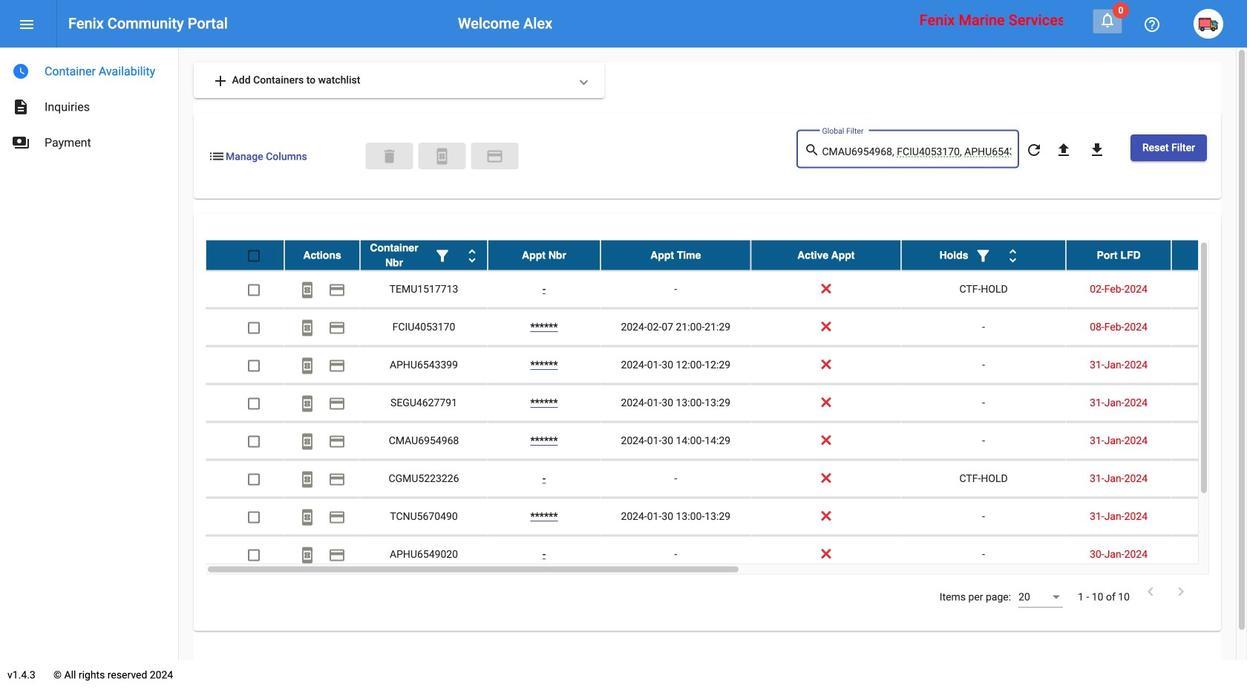 Task type: describe. For each thing, give the bounding box(es) containing it.
1 column header from the left
[[285, 240, 360, 270]]

no color image inside column header
[[434, 247, 452, 265]]

cell for 3rd row
[[1172, 309, 1248, 346]]

3 row from the top
[[206, 309, 1248, 347]]

Global Watchlist Filter field
[[823, 146, 1012, 158]]

6 column header from the left
[[902, 240, 1067, 270]]

2 row from the top
[[206, 271, 1248, 309]]

3 column header from the left
[[488, 240, 601, 270]]

8 column header from the left
[[1172, 240, 1248, 270]]

cell for second row from the top of the page
[[1172, 271, 1248, 308]]

4 row from the top
[[206, 347, 1248, 384]]

7 column header from the left
[[1067, 240, 1172, 270]]



Task type: locate. For each thing, give the bounding box(es) containing it.
4 cell from the top
[[1172, 384, 1248, 422]]

cell
[[1172, 271, 1248, 308], [1172, 309, 1248, 346], [1172, 347, 1248, 384], [1172, 384, 1248, 422], [1172, 422, 1248, 459], [1172, 460, 1248, 497], [1172, 498, 1248, 535], [1172, 536, 1248, 573]]

5 cell from the top
[[1172, 422, 1248, 459]]

2 cell from the top
[[1172, 309, 1248, 346]]

6 row from the top
[[206, 422, 1248, 460]]

7 cell from the top
[[1172, 498, 1248, 535]]

no color image
[[212, 72, 230, 90], [12, 98, 30, 116], [1089, 141, 1107, 159], [805, 142, 823, 159], [434, 247, 452, 265], [299, 319, 316, 337], [328, 357, 346, 375], [299, 395, 316, 413], [328, 395, 346, 413], [299, 433, 316, 450], [328, 433, 346, 450], [299, 508, 316, 526], [299, 546, 316, 564], [1142, 583, 1160, 601], [1173, 583, 1191, 601]]

cell for 5th row from the top
[[1172, 384, 1248, 422]]

1 row from the top
[[206, 240, 1248, 271]]

8 row from the top
[[206, 498, 1248, 536]]

delete image
[[381, 148, 399, 165]]

cell for third row from the bottom
[[1172, 460, 1248, 497]]

6 cell from the top
[[1172, 460, 1248, 497]]

5 column header from the left
[[751, 240, 902, 270]]

7 row from the top
[[206, 460, 1248, 498]]

column header
[[285, 240, 360, 270], [360, 240, 488, 270], [488, 240, 601, 270], [601, 240, 751, 270], [751, 240, 902, 270], [902, 240, 1067, 270], [1067, 240, 1172, 270], [1172, 240, 1248, 270]]

1 cell from the top
[[1172, 271, 1248, 308]]

3 cell from the top
[[1172, 347, 1248, 384]]

cell for ninth row from the top
[[1172, 536, 1248, 573]]

cell for fourth row from the bottom
[[1172, 422, 1248, 459]]

8 cell from the top
[[1172, 536, 1248, 573]]

cell for 2nd row from the bottom
[[1172, 498, 1248, 535]]

row
[[206, 240, 1248, 271], [206, 271, 1248, 309], [206, 309, 1248, 347], [206, 347, 1248, 384], [206, 384, 1248, 422], [206, 422, 1248, 460], [206, 460, 1248, 498], [206, 498, 1248, 536], [206, 536, 1248, 574]]

navigation
[[0, 48, 178, 160]]

4 column header from the left
[[601, 240, 751, 270]]

grid
[[206, 240, 1248, 575]]

no color image
[[1099, 11, 1117, 29], [18, 15, 36, 33], [1144, 15, 1162, 33], [12, 62, 30, 80], [12, 134, 30, 152], [1026, 141, 1044, 159], [1056, 141, 1073, 159], [208, 148, 226, 165], [433, 148, 451, 165], [486, 148, 504, 165], [464, 247, 481, 265], [975, 247, 993, 265], [1005, 247, 1023, 265], [299, 281, 316, 299], [328, 281, 346, 299], [328, 319, 346, 337], [299, 357, 316, 375], [299, 470, 316, 488], [328, 470, 346, 488], [328, 508, 346, 526], [328, 546, 346, 564]]

cell for 4th row from the top of the page
[[1172, 347, 1248, 384]]

9 row from the top
[[206, 536, 1248, 574]]

2 column header from the left
[[360, 240, 488, 270]]

5 row from the top
[[206, 384, 1248, 422]]



